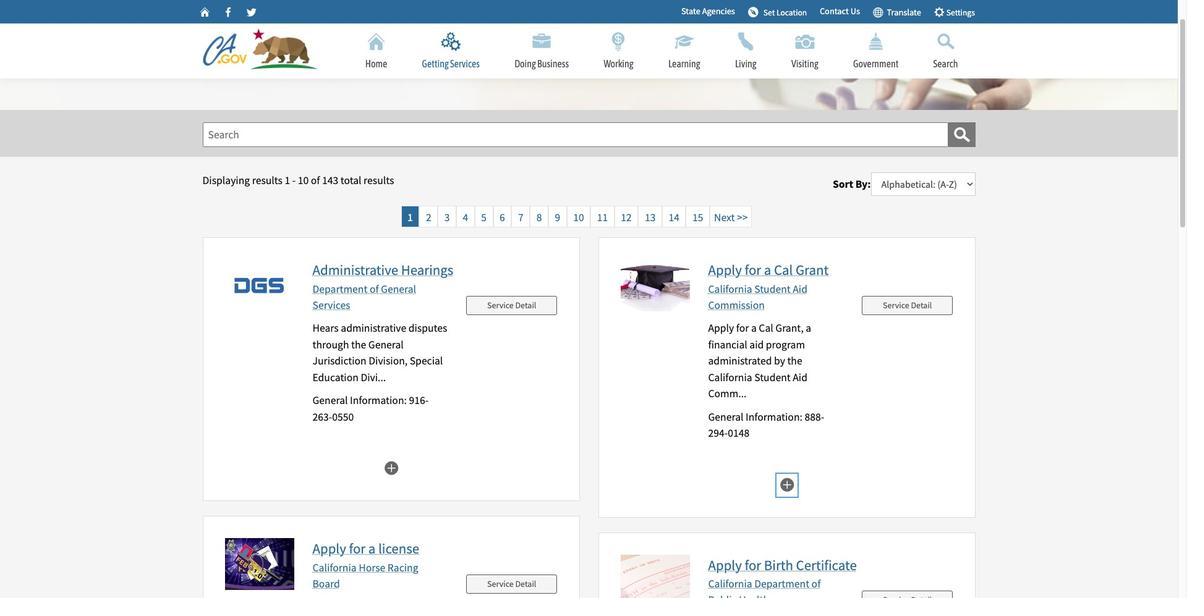 Task type: locate. For each thing, give the bounding box(es) containing it.
california inside apply for a cal grant, a financial aid program administrated by the california student aid comm...
[[709, 371, 753, 385]]

1 horizontal spatial the
[[788, 355, 803, 368]]

1 vertical spatial of
[[370, 282, 379, 296]]

hearings
[[401, 261, 454, 279]]

detail
[[516, 300, 537, 311], [911, 300, 932, 311], [516, 579, 537, 590]]

business
[[538, 58, 569, 69]]

294-
[[709, 427, 728, 440]]

aid inside california student aid commission
[[793, 282, 808, 296]]

a right business
[[571, 47, 582, 74]]

1 horizontal spatial information:
[[746, 410, 803, 424]]

0 vertical spatial the
[[351, 338, 366, 352]]

apply for a license
[[313, 540, 419, 558]]

1 horizontal spatial 1
[[406, 211, 415, 225]]

2 student from the top
[[755, 371, 791, 385]]

results left -
[[252, 174, 283, 188]]

living link
[[718, 24, 774, 79]]

1 horizontal spatial services
[[450, 58, 480, 69]]

general information:
[[313, 394, 409, 408], [709, 410, 805, 424]]

1
[[285, 174, 290, 188], [406, 211, 415, 225]]

apply for birth certificate link
[[709, 556, 857, 574]]

916-
[[409, 394, 429, 408]]

>>
[[737, 211, 748, 225]]

administrated
[[709, 355, 772, 368]]

next >> link
[[710, 206, 752, 228]]

1 aid from the top
[[793, 282, 808, 296]]

california student aid commission
[[709, 282, 808, 312]]

0 vertical spatial department
[[313, 282, 368, 296]]

service detail link for apply for a license
[[466, 575, 558, 594]]

california department of public health link
[[709, 578, 821, 599]]

2 results from the left
[[364, 174, 394, 188]]

general up 263- on the left of the page
[[313, 394, 348, 408]]

state agencies link
[[682, 5, 735, 18]]

service for administrative hearings
[[487, 300, 514, 311]]

set location
[[764, 7, 807, 18]]

california for california horse racing board
[[313, 561, 357, 575]]

financial
[[709, 338, 748, 352]]

2 aid from the top
[[793, 371, 808, 385]]

information:
[[350, 394, 407, 408], [746, 410, 803, 424]]

cal for grant
[[774, 261, 793, 279]]

apply up financial
[[709, 322, 734, 336]]

1 horizontal spatial department
[[755, 578, 810, 591]]

the inside apply for a cal grant, a financial aid program administrated by the california student aid comm...
[[788, 355, 803, 368]]

0148
[[728, 427, 750, 440]]

aid down grant
[[793, 282, 808, 296]]

of
[[311, 174, 320, 188], [370, 282, 379, 296], [812, 578, 821, 591]]

banner
[[0, 0, 1178, 79]]

0 horizontal spatial general information:
[[313, 394, 409, 408]]

0 vertical spatial student
[[755, 282, 791, 296]]

1 vertical spatial the
[[788, 355, 803, 368]]

service detail link for apply for a cal grant
[[862, 296, 953, 315]]

information: down divi...
[[350, 394, 407, 408]]

263-
[[313, 410, 332, 424]]

of down 'certificate'
[[812, 578, 821, 591]]

0 horizontal spatial results
[[252, 174, 283, 188]]

globe image
[[873, 6, 884, 17]]

0 horizontal spatial cal
[[759, 322, 774, 336]]

0 vertical spatial 1
[[285, 174, 290, 188]]

next >>
[[714, 211, 748, 225]]

the right by
[[788, 355, 803, 368]]

1 vertical spatial aid
[[793, 371, 808, 385]]

916- 263-0550
[[313, 394, 429, 424]]

find a service
[[530, 47, 648, 74]]

department down administrative
[[313, 282, 368, 296]]

information: for hearings
[[350, 394, 407, 408]]

15 link
[[686, 206, 710, 228]]

california inside california horse racing board
[[313, 561, 357, 575]]

apply for birth certificate
[[709, 556, 857, 574]]

cal inside apply for a cal grant, a financial aid program administrated by the california student aid comm...
[[759, 322, 774, 336]]

contact
[[820, 6, 849, 17]]

1 vertical spatial student
[[755, 371, 791, 385]]

california up commission
[[709, 282, 753, 296]]

student
[[755, 282, 791, 296], [755, 371, 791, 385]]

department of general services
[[313, 282, 416, 312]]

open and close toggle to expand or shrink services card for apply for a cal grant service image
[[780, 477, 795, 492]]

for up financial
[[737, 322, 749, 336]]

student inside california student aid commission
[[755, 282, 791, 296]]

general information: for apply
[[709, 410, 805, 424]]

1 horizontal spatial results
[[364, 174, 394, 188]]

detail for apply for a cal grant
[[911, 300, 932, 311]]

0550
[[332, 410, 354, 424]]

0 horizontal spatial the
[[351, 338, 366, 352]]

of down administrative hearings link
[[370, 282, 379, 296]]

5
[[479, 211, 489, 225]]

0 vertical spatial general information:
[[313, 394, 409, 408]]

california up 'public'
[[709, 578, 753, 591]]

13 link
[[639, 206, 662, 228]]

1 left -
[[285, 174, 290, 188]]

cal left grant
[[774, 261, 793, 279]]

department inside the 'department of general services'
[[313, 282, 368, 296]]

services inside the 'department of general services'
[[313, 299, 350, 312]]

general down administrative hearings
[[381, 282, 416, 296]]

contact us
[[820, 6, 860, 17]]

services up hears
[[313, 299, 350, 312]]

Agency Search text field
[[203, 123, 949, 147]]

comm...
[[709, 387, 747, 401]]

general information: up 0550
[[313, 394, 409, 408]]

birth
[[764, 556, 794, 574]]

settings button
[[930, 1, 979, 22]]

cal for grant,
[[759, 322, 774, 336]]

service detail
[[487, 300, 537, 311], [883, 300, 932, 311], [487, 579, 537, 590]]

find
[[530, 47, 568, 74]]

1 student from the top
[[755, 282, 791, 296]]

general up division,
[[369, 338, 404, 352]]

0 vertical spatial of
[[311, 174, 320, 188]]

doing
[[515, 58, 536, 69]]

0 vertical spatial aid
[[793, 282, 808, 296]]

0 vertical spatial 10
[[298, 174, 309, 188]]

detail for apply for a license
[[516, 579, 537, 590]]

getting        services link
[[405, 24, 497, 79]]

for up california department of public health
[[745, 556, 762, 574]]

results
[[252, 174, 283, 188], [364, 174, 394, 188]]

set location button
[[744, 1, 811, 22]]

10 link
[[567, 206, 591, 228]]

total
[[341, 174, 362, 188]]

apply up 'public'
[[709, 556, 742, 574]]

services right getting
[[450, 58, 480, 69]]

apply up board
[[313, 540, 346, 558]]

disputes
[[409, 322, 447, 336]]

1 vertical spatial 10
[[571, 211, 587, 225]]

california up board
[[313, 561, 357, 575]]

cal
[[774, 261, 793, 279], [759, 322, 774, 336]]

9 link
[[549, 206, 567, 228]]

888-
[[805, 410, 825, 424]]

california student aid commission link
[[709, 282, 808, 312]]

general information: up 0148
[[709, 410, 805, 424]]

the down administrative
[[351, 338, 366, 352]]

aid down program
[[793, 371, 808, 385]]

0 horizontal spatial 10
[[298, 174, 309, 188]]

for inside apply for a cal grant, a financial aid program administrated by the california student aid comm...
[[737, 322, 749, 336]]

2 vertical spatial of
[[812, 578, 821, 591]]

10 right 9
[[571, 211, 587, 225]]

administrative
[[341, 322, 407, 336]]

a up aid
[[752, 322, 757, 336]]

a right grant,
[[806, 322, 812, 336]]

0 horizontal spatial services
[[313, 299, 350, 312]]

1 horizontal spatial cal
[[774, 261, 793, 279]]

california department of public health
[[709, 578, 821, 599]]

department of general services link
[[313, 282, 416, 312]]

working
[[604, 58, 634, 69]]

search
[[934, 58, 958, 69]]

department
[[313, 282, 368, 296], [755, 578, 810, 591]]

a up california student aid commission
[[764, 261, 772, 279]]

a for apply for a license
[[369, 540, 376, 558]]

results right total
[[364, 174, 394, 188]]

california inside california department of public health
[[709, 578, 753, 591]]

12
[[619, 211, 634, 225]]

1 results from the left
[[252, 174, 283, 188]]

cal up aid
[[759, 322, 774, 336]]

for up california student aid commission
[[745, 261, 762, 279]]

student down apply for a cal grant link
[[755, 282, 791, 296]]

a up horse
[[369, 540, 376, 558]]

2 horizontal spatial of
[[812, 578, 821, 591]]

0 vertical spatial services
[[450, 58, 480, 69]]

california inside california student aid commission
[[709, 282, 753, 296]]

0 vertical spatial cal
[[774, 261, 793, 279]]

for for apply for a cal grant
[[745, 261, 762, 279]]

apply up commission
[[709, 261, 742, 279]]

service detail for apply for a cal grant
[[883, 300, 932, 311]]

department down apply for birth certificate link
[[755, 578, 810, 591]]

apply
[[709, 261, 742, 279], [709, 322, 734, 336], [313, 540, 346, 558], [709, 556, 742, 574]]

a for apply for a cal grant, a financial aid program administrated by the california student aid comm...
[[752, 322, 757, 336]]

for for apply for a license
[[349, 540, 366, 558]]

california
[[709, 282, 753, 296], [709, 371, 753, 385], [313, 561, 357, 575], [709, 578, 753, 591]]

1 vertical spatial general information:
[[709, 410, 805, 424]]

information: for for
[[746, 410, 803, 424]]

service for apply for a cal grant
[[883, 300, 910, 311]]

california up comm...
[[709, 371, 753, 385]]

0 horizontal spatial information:
[[350, 394, 407, 408]]

racing
[[388, 561, 418, 575]]

1 vertical spatial information:
[[746, 410, 803, 424]]

1 vertical spatial cal
[[759, 322, 774, 336]]

student down by
[[755, 371, 791, 385]]

7 link
[[512, 206, 530, 228]]

10 right -
[[298, 174, 309, 188]]

services
[[450, 58, 480, 69], [313, 299, 350, 312]]

1 horizontal spatial general information:
[[709, 410, 805, 424]]

apply inside apply for a cal grant, a financial aid program administrated by the california student aid comm...
[[709, 322, 734, 336]]

1 vertical spatial services
[[313, 299, 350, 312]]

general
[[381, 282, 416, 296], [369, 338, 404, 352], [313, 394, 348, 408], [709, 410, 744, 424]]

0 vertical spatial information:
[[350, 394, 407, 408]]

8 link
[[530, 206, 549, 228]]

student inside apply for a cal grant, a financial aid program administrated by the california student aid comm...
[[755, 371, 791, 385]]

1 vertical spatial 1
[[406, 211, 415, 225]]

general information: for administrative
[[313, 394, 409, 408]]

of left 143 in the top of the page
[[311, 174, 320, 188]]

aid inside apply for a cal grant, a financial aid program administrated by the california student aid comm...
[[793, 371, 808, 385]]

information: up 0148
[[746, 410, 803, 424]]

ca.gov logo image
[[203, 28, 326, 72]]

translate
[[884, 7, 922, 18]]

translate link
[[873, 4, 922, 20]]

5 link
[[475, 206, 493, 228]]

0 horizontal spatial department
[[313, 282, 368, 296]]

through
[[313, 338, 349, 352]]

apply for a license service icon image
[[225, 539, 294, 591]]

1 vertical spatial department
[[755, 578, 810, 591]]

0 horizontal spatial 1
[[285, 174, 290, 188]]

for up horse
[[349, 540, 366, 558]]

1 horizontal spatial of
[[370, 282, 379, 296]]

1 left 2
[[406, 211, 415, 225]]

the
[[351, 338, 366, 352], [788, 355, 803, 368]]



Task type: describe. For each thing, give the bounding box(es) containing it.
for for apply for birth certificate
[[745, 556, 762, 574]]

state
[[682, 6, 701, 17]]

home link
[[348, 24, 405, 79]]

by
[[774, 355, 786, 368]]

agencies
[[702, 6, 735, 17]]

service for apply for a license
[[487, 579, 514, 590]]

home
[[365, 58, 387, 69]]

getting        services
[[422, 58, 480, 69]]

apply for apply for a cal grant, a financial aid program administrated by the california student aid comm...
[[709, 322, 734, 336]]

4
[[461, 211, 471, 225]]

-
[[292, 174, 296, 188]]

sort by:
[[833, 178, 871, 191]]

department inside california department of public health
[[755, 578, 810, 591]]

general up 294-
[[709, 410, 744, 424]]

7
[[516, 211, 526, 225]]

of inside california department of public health
[[812, 578, 821, 591]]

apply for apply for a cal grant
[[709, 261, 742, 279]]

administrative hearings link
[[313, 261, 454, 279]]

government
[[854, 58, 899, 69]]

apply for apply for a license
[[313, 540, 346, 558]]

us
[[851, 6, 860, 17]]

by:
[[856, 178, 871, 191]]

of inside the 'department of general services'
[[370, 282, 379, 296]]

4 link
[[456, 206, 475, 228]]

government link
[[836, 24, 916, 79]]

public
[[709, 594, 737, 599]]

apply for birth certificate service icon image
[[621, 555, 690, 599]]

search button
[[916, 24, 976, 79]]

learning link
[[651, 24, 718, 79]]

888- 294-0148
[[709, 410, 825, 440]]

15
[[691, 211, 706, 225]]

california horse racing board
[[313, 561, 418, 591]]

doing business
[[515, 58, 569, 69]]

displaying results 1 - 10 of 143 total results
[[203, 174, 394, 188]]

apply for a cal grant link
[[709, 261, 829, 279]]

14
[[667, 211, 682, 225]]

service detail for apply for a license
[[487, 579, 537, 590]]

apply for apply for birth certificate
[[709, 556, 742, 574]]

the inside hears administrative disputes through the general jurisdiction division, special education divi...
[[351, 338, 366, 352]]

california for california student aid commission
[[709, 282, 753, 296]]

2
[[424, 211, 434, 225]]

hears administrative disputes through the general jurisdiction division, special education divi...
[[313, 322, 447, 385]]

state agencies
[[682, 6, 735, 17]]

0 horizontal spatial of
[[311, 174, 320, 188]]

administrative hearings
[[313, 261, 454, 279]]

learning
[[669, 58, 701, 69]]

special
[[410, 355, 443, 368]]

administrative
[[313, 261, 398, 279]]

open and close toggle to expand or shrink services card for administrative hearings service image
[[384, 460, 399, 476]]

general inside hears administrative disputes through the general jurisdiction division, special education divi...
[[369, 338, 404, 352]]

california horse racing board link
[[313, 561, 418, 591]]

1 horizontal spatial 10
[[571, 211, 587, 225]]

12 link
[[615, 206, 639, 228]]

board
[[313, 578, 340, 591]]

search image
[[953, 126, 971, 144]]

california for california department of public health
[[709, 578, 753, 591]]

for for apply for a cal grant, a financial aid program administrated by the california student aid comm...
[[737, 322, 749, 336]]

certificate
[[796, 556, 857, 574]]

apply for a cal grant service icon image
[[621, 260, 690, 312]]

a for apply for a cal grant
[[764, 261, 772, 279]]

9
[[553, 211, 563, 225]]

getting
[[422, 58, 449, 69]]

contact us link
[[820, 5, 860, 18]]

sort
[[833, 178, 854, 191]]

jurisdiction
[[313, 355, 367, 368]]

143
[[322, 174, 338, 188]]

horse
[[359, 561, 386, 575]]

6
[[498, 211, 507, 225]]

apply for a cal grant, a financial aid program administrated by the california student aid comm...
[[709, 322, 812, 401]]

1 link
[[401, 206, 420, 228]]

doing business link
[[497, 24, 587, 79]]

11
[[595, 211, 610, 225]]

banner containing state agencies
[[0, 0, 1178, 79]]

divi...
[[361, 371, 386, 385]]

13
[[643, 211, 658, 225]]

division,
[[369, 355, 408, 368]]

program
[[766, 338, 805, 352]]

grant,
[[776, 322, 804, 336]]

grant
[[796, 261, 829, 279]]

service detail link for administrative hearings
[[466, 296, 558, 315]]

commission
[[709, 299, 765, 312]]

service detail for administrative hearings
[[487, 300, 537, 311]]

license
[[378, 540, 419, 558]]

aid
[[750, 338, 764, 352]]

2 link
[[420, 206, 438, 228]]

health
[[739, 594, 769, 599]]

administrative hearings service icon image
[[225, 260, 294, 312]]

gear image
[[934, 6, 945, 17]]

11 link
[[591, 206, 615, 228]]

set
[[764, 7, 775, 18]]

visiting
[[792, 58, 819, 69]]

general inside the 'department of general services'
[[381, 282, 416, 296]]

compass image
[[748, 6, 759, 17]]

displaying results 1 through 10 of 143 total service search results element
[[203, 174, 394, 188]]

3
[[442, 211, 452, 225]]

apply for a cal grant
[[709, 261, 829, 279]]

location
[[777, 7, 807, 18]]

6 link
[[493, 206, 512, 228]]

3 link
[[438, 206, 456, 228]]

14 link
[[662, 206, 686, 228]]

detail for administrative hearings
[[516, 300, 537, 311]]



Task type: vqa. For each thing, say whether or not it's contained in the screenshot.
rightmost and
no



